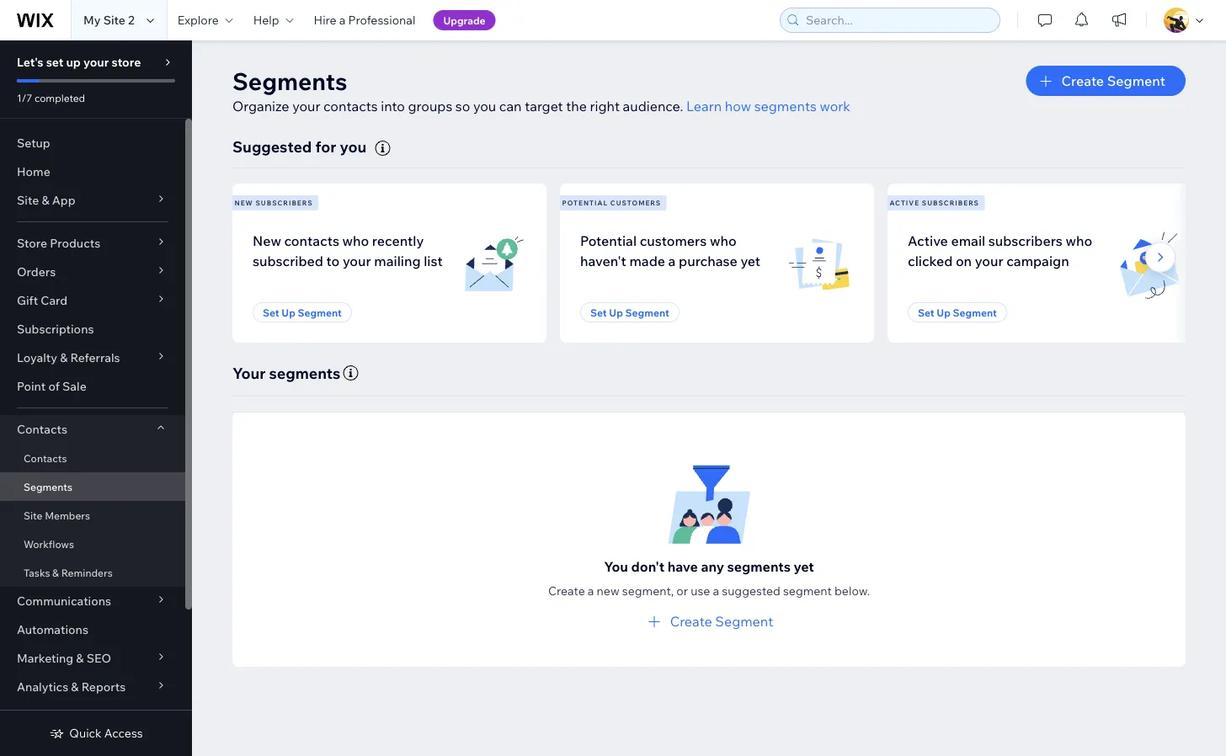Task type: describe. For each thing, give the bounding box(es) containing it.
segment,
[[622, 583, 674, 598]]

home link
[[0, 157, 185, 186]]

below.
[[835, 583, 870, 598]]

set for active email subscribers who clicked on your campaign
[[918, 306, 934, 319]]

marketing & seo
[[17, 651, 111, 666]]

right
[[590, 98, 620, 115]]

hire a professional
[[314, 13, 415, 27]]

list
[[424, 252, 443, 269]]

set for new contacts who recently subscribed to your mailing list
[[263, 306, 279, 319]]

quick access
[[69, 726, 143, 741]]

haven't
[[580, 252, 626, 269]]

new
[[597, 583, 619, 598]]

site members
[[24, 509, 90, 522]]

for
[[315, 137, 336, 156]]

potential customers who haven't made a purchase yet
[[580, 232, 760, 269]]

automations link
[[0, 616, 185, 644]]

organize
[[232, 98, 289, 115]]

point
[[17, 379, 46, 394]]

marketing
[[17, 651, 73, 666]]

segment for new contacts who recently subscribed to your mailing list
[[298, 306, 342, 319]]

subscribers for contacts
[[256, 199, 313, 207]]

2 horizontal spatial create
[[1061, 72, 1104, 89]]

products
[[50, 236, 100, 251]]

subscriptions link
[[0, 315, 185, 344]]

communications
[[17, 594, 111, 608]]

contacts inside the segments organize your contacts into groups so you can target the right audience. learn how segments work
[[323, 98, 378, 115]]

a right use at the bottom of the page
[[713, 583, 719, 598]]

upgrade button
[[433, 10, 496, 30]]

app
[[52, 193, 75, 208]]

segment for active email subscribers who clicked on your campaign
[[953, 306, 997, 319]]

suggested for you
[[232, 137, 367, 156]]

or
[[676, 583, 688, 598]]

target
[[525, 98, 563, 115]]

up
[[66, 55, 81, 69]]

contacts button
[[0, 415, 185, 444]]

& for loyalty
[[60, 350, 68, 365]]

up for subscribed
[[282, 306, 295, 319]]

you don't have any segments yet create a new segment, or use a suggested segment below.
[[548, 558, 870, 598]]

subscribers for email
[[922, 199, 979, 207]]

help button
[[243, 0, 304, 40]]

gift card button
[[0, 286, 185, 315]]

store products button
[[0, 229, 185, 258]]

site for site members
[[24, 509, 43, 522]]

on
[[956, 252, 972, 269]]

billing & payments button
[[0, 701, 185, 730]]

loyalty & referrals
[[17, 350, 120, 365]]

potential for potential customers who haven't made a purchase yet
[[580, 232, 637, 249]]

contacts for contacts popup button
[[17, 422, 67, 437]]

1/7
[[17, 91, 32, 104]]

suggested
[[722, 583, 780, 598]]

mailing
[[374, 252, 421, 269]]

subscribed
[[253, 252, 323, 269]]

active for active subscribers
[[890, 199, 920, 207]]

your inside sidebar element
[[83, 55, 109, 69]]

active email subscribers who clicked on your campaign
[[908, 232, 1092, 269]]

0 horizontal spatial create segment
[[670, 613, 773, 630]]

setup
[[17, 136, 50, 150]]

email
[[951, 232, 985, 249]]

any
[[701, 558, 724, 575]]

& for analytics
[[71, 680, 79, 694]]

to
[[326, 252, 340, 269]]

analytics
[[17, 680, 68, 694]]

home
[[17, 164, 50, 179]]

gift card
[[17, 293, 68, 308]]

sale
[[62, 379, 87, 394]]

your inside the segments organize your contacts into groups so you can target the right audience. learn how segments work
[[292, 98, 320, 115]]

groups
[[408, 98, 452, 115]]

yet inside the potential customers who haven't made a purchase yet
[[740, 252, 760, 269]]

workflows
[[24, 538, 74, 550]]

billing & payments
[[17, 708, 120, 723]]

new subscribers
[[235, 199, 313, 207]]

you inside the segments organize your contacts into groups so you can target the right audience. learn how segments work
[[473, 98, 496, 115]]

billing
[[17, 708, 51, 723]]

reports
[[81, 680, 126, 694]]

set
[[46, 55, 63, 69]]

my
[[83, 13, 101, 27]]

suggested
[[232, 137, 312, 156]]

your segments
[[232, 363, 341, 382]]

a left new
[[588, 583, 594, 598]]

customers for potential customers
[[610, 199, 661, 207]]

segments organize your contacts into groups so you can target the right audience. learn how segments work
[[232, 66, 850, 115]]

gift
[[17, 293, 38, 308]]

sidebar element
[[0, 40, 192, 756]]

0 vertical spatial create segment
[[1061, 72, 1165, 89]]

into
[[381, 98, 405, 115]]

made
[[629, 252, 665, 269]]

segments for segments organize your contacts into groups so you can target the right audience. learn how segments work
[[232, 66, 347, 96]]

help
[[253, 13, 279, 27]]

referrals
[[70, 350, 120, 365]]

segments inside you don't have any segments yet create a new segment, or use a suggested segment below.
[[727, 558, 791, 575]]

1 vertical spatial create segment button
[[645, 611, 773, 631]]

yet inside you don't have any segments yet create a new segment, or use a suggested segment below.
[[794, 558, 814, 575]]

your
[[232, 363, 266, 382]]

set up segment button for clicked
[[908, 302, 1007, 323]]

set for potential customers who haven't made a purchase yet
[[590, 306, 607, 319]]

have
[[667, 558, 698, 575]]

customers for potential customers who haven't made a purchase yet
[[640, 232, 707, 249]]

let's set up your store
[[17, 55, 141, 69]]

purchase
[[679, 252, 737, 269]]

tasks & reminders
[[24, 566, 113, 579]]

0 horizontal spatial you
[[340, 137, 367, 156]]



Task type: locate. For each thing, give the bounding box(es) containing it.
site inside dropdown button
[[17, 193, 39, 208]]

contacts inside popup button
[[17, 422, 67, 437]]

yet
[[740, 252, 760, 269], [794, 558, 814, 575]]

1 vertical spatial you
[[340, 137, 367, 156]]

subscribers up email
[[922, 199, 979, 207]]

0 horizontal spatial create
[[548, 583, 585, 598]]

& inside "tasks & reminders" link
[[52, 566, 59, 579]]

0 vertical spatial customers
[[610, 199, 661, 207]]

active for active email subscribers who clicked on your campaign
[[908, 232, 948, 249]]

point of sale
[[17, 379, 87, 394]]

segments link
[[0, 472, 185, 501]]

subscribers down suggested
[[256, 199, 313, 207]]

1 horizontal spatial who
[[710, 232, 737, 249]]

up down "subscribed"
[[282, 306, 295, 319]]

& right billing
[[54, 708, 62, 723]]

the
[[566, 98, 587, 115]]

1 horizontal spatial set up segment
[[590, 306, 669, 319]]

0 horizontal spatial set up segment
[[263, 306, 342, 319]]

create segment
[[1061, 72, 1165, 89], [670, 613, 773, 630]]

quick access button
[[49, 726, 143, 741]]

site & app
[[17, 193, 75, 208]]

how
[[725, 98, 751, 115]]

2
[[128, 13, 135, 27]]

2 vertical spatial segments
[[727, 558, 791, 575]]

quick
[[69, 726, 102, 741]]

hire a professional link
[[304, 0, 426, 40]]

audience.
[[623, 98, 683, 115]]

up down haven't
[[609, 306, 623, 319]]

create inside you don't have any segments yet create a new segment, or use a suggested segment below.
[[548, 583, 585, 598]]

segments right how
[[754, 98, 817, 115]]

1 up from the left
[[282, 306, 295, 319]]

site up workflows
[[24, 509, 43, 522]]

you
[[473, 98, 496, 115], [340, 137, 367, 156]]

point of sale link
[[0, 372, 185, 401]]

analytics & reports
[[17, 680, 126, 694]]

let's
[[17, 55, 43, 69]]

2 who from the left
[[710, 232, 737, 249]]

1 set up segment button from the left
[[253, 302, 352, 323]]

so
[[455, 98, 470, 115]]

customers inside the potential customers who haven't made a purchase yet
[[640, 232, 707, 249]]

& right tasks
[[52, 566, 59, 579]]

set down haven't
[[590, 306, 607, 319]]

contacts link
[[0, 444, 185, 472]]

a right hire
[[339, 13, 346, 27]]

& inside analytics & reports dropdown button
[[71, 680, 79, 694]]

2 set from the left
[[590, 306, 607, 319]]

0 horizontal spatial set up segment button
[[253, 302, 352, 323]]

potential customers
[[562, 199, 661, 207]]

marketing & seo button
[[0, 644, 185, 673]]

& left reports
[[71, 680, 79, 694]]

create segment button
[[1026, 66, 1186, 96], [645, 611, 773, 631]]

recently
[[372, 232, 424, 249]]

yet right purchase
[[740, 252, 760, 269]]

2 up from the left
[[609, 306, 623, 319]]

store
[[17, 236, 47, 251]]

segments inside the segments organize your contacts into groups so you can target the right audience. learn how segments work
[[232, 66, 347, 96]]

a inside hire a professional link
[[339, 13, 346, 27]]

up for made
[[609, 306, 623, 319]]

& inside loyalty & referrals dropdown button
[[60, 350, 68, 365]]

orders button
[[0, 258, 185, 286]]

hire
[[314, 13, 337, 27]]

active inside active email subscribers who clicked on your campaign
[[908, 232, 948, 249]]

subscribers
[[256, 199, 313, 207], [922, 199, 979, 207], [988, 232, 1063, 249]]

subscribers inside active email subscribers who clicked on your campaign
[[988, 232, 1063, 249]]

& left app
[[42, 193, 49, 208]]

& inside the billing & payments dropdown button
[[54, 708, 62, 723]]

0 horizontal spatial create segment button
[[645, 611, 773, 631]]

1 horizontal spatial up
[[609, 306, 623, 319]]

1 horizontal spatial create segment button
[[1026, 66, 1186, 96]]

site left 2
[[103, 13, 125, 27]]

1 set up segment from the left
[[263, 306, 342, 319]]

1 horizontal spatial yet
[[794, 558, 814, 575]]

who
[[342, 232, 369, 249], [710, 232, 737, 249], [1066, 232, 1092, 249]]

store products
[[17, 236, 100, 251]]

1/7 completed
[[17, 91, 85, 104]]

1 who from the left
[[342, 232, 369, 249]]

your right to
[[343, 252, 371, 269]]

2 horizontal spatial set
[[918, 306, 934, 319]]

1 horizontal spatial set
[[590, 306, 607, 319]]

who for your
[[342, 232, 369, 249]]

workflows link
[[0, 530, 185, 558]]

& for marketing
[[76, 651, 84, 666]]

your right on
[[975, 252, 1003, 269]]

& inside site & app dropdown button
[[42, 193, 49, 208]]

2 horizontal spatial set up segment button
[[908, 302, 1007, 323]]

3 who from the left
[[1066, 232, 1092, 249]]

1 vertical spatial active
[[908, 232, 948, 249]]

list containing new contacts who recently subscribed to your mailing list
[[229, 183, 1202, 343]]

potential for potential customers
[[562, 199, 608, 207]]

3 set from the left
[[918, 306, 934, 319]]

2 horizontal spatial subscribers
[[988, 232, 1063, 249]]

list
[[229, 183, 1202, 343]]

potential inside the potential customers who haven't made a purchase yet
[[580, 232, 637, 249]]

1 horizontal spatial segments
[[232, 66, 347, 96]]

set up segment button down the 'made'
[[580, 302, 679, 323]]

you right so
[[473, 98, 496, 115]]

0 vertical spatial site
[[103, 13, 125, 27]]

subscriptions
[[17, 322, 94, 336]]

1 horizontal spatial subscribers
[[922, 199, 979, 207]]

your right up
[[83, 55, 109, 69]]

set down "subscribed"
[[263, 306, 279, 319]]

up for clicked
[[937, 306, 951, 319]]

work
[[820, 98, 850, 115]]

1 vertical spatial create segment
[[670, 613, 773, 630]]

0 vertical spatial new
[[235, 199, 253, 207]]

explore
[[177, 13, 219, 27]]

segments inside the segments organize your contacts into groups so you can target the right audience. learn how segments work
[[754, 98, 817, 115]]

set up segment for clicked
[[918, 306, 997, 319]]

0 vertical spatial yet
[[740, 252, 760, 269]]

payments
[[65, 708, 120, 723]]

1 vertical spatial yet
[[794, 558, 814, 575]]

who for purchase
[[710, 232, 737, 249]]

0 horizontal spatial subscribers
[[256, 199, 313, 207]]

0 vertical spatial create segment button
[[1026, 66, 1186, 96]]

contacts
[[17, 422, 67, 437], [24, 452, 67, 464]]

segments up site members
[[24, 480, 72, 493]]

set up segment button down on
[[908, 302, 1007, 323]]

0 vertical spatial segments
[[754, 98, 817, 115]]

of
[[48, 379, 60, 394]]

site down home
[[17, 193, 39, 208]]

set up segment down "subscribed"
[[263, 306, 342, 319]]

access
[[104, 726, 143, 741]]

clicked
[[908, 252, 953, 269]]

who inside the potential customers who haven't made a purchase yet
[[710, 232, 737, 249]]

set up segment down on
[[918, 306, 997, 319]]

0 horizontal spatial segments
[[24, 480, 72, 493]]

0 vertical spatial active
[[890, 199, 920, 207]]

who inside active email subscribers who clicked on your campaign
[[1066, 232, 1092, 249]]

you
[[604, 558, 628, 575]]

1 horizontal spatial create
[[670, 613, 712, 630]]

&
[[42, 193, 49, 208], [60, 350, 68, 365], [52, 566, 59, 579], [76, 651, 84, 666], [71, 680, 79, 694], [54, 708, 62, 723]]

0 vertical spatial contacts
[[17, 422, 67, 437]]

segments
[[754, 98, 817, 115], [269, 363, 341, 382], [727, 558, 791, 575]]

new for new contacts who recently subscribed to your mailing list
[[253, 232, 281, 249]]

0 horizontal spatial who
[[342, 232, 369, 249]]

3 up from the left
[[937, 306, 951, 319]]

site members link
[[0, 501, 185, 530]]

who left the recently on the left top
[[342, 232, 369, 249]]

new down suggested
[[235, 199, 253, 207]]

new contacts who recently subscribed to your mailing list
[[253, 232, 443, 269]]

your inside new contacts who recently subscribed to your mailing list
[[343, 252, 371, 269]]

Search... field
[[801, 8, 994, 32]]

who up purchase
[[710, 232, 737, 249]]

1 set from the left
[[263, 306, 279, 319]]

& for site
[[42, 193, 49, 208]]

store
[[112, 55, 141, 69]]

1 horizontal spatial you
[[473, 98, 496, 115]]

0 horizontal spatial yet
[[740, 252, 760, 269]]

contacts for contacts link
[[24, 452, 67, 464]]

1 vertical spatial contacts
[[284, 232, 339, 249]]

2 horizontal spatial who
[[1066, 232, 1092, 249]]

members
[[45, 509, 90, 522]]

1 vertical spatial potential
[[580, 232, 637, 249]]

2 set up segment from the left
[[590, 306, 669, 319]]

campaign
[[1006, 252, 1069, 269]]

1 vertical spatial create
[[548, 583, 585, 598]]

customers up the potential customers who haven't made a purchase yet
[[610, 199, 661, 207]]

2 set up segment button from the left
[[580, 302, 679, 323]]

& for billing
[[54, 708, 62, 723]]

don't
[[631, 558, 664, 575]]

customers
[[610, 199, 661, 207], [640, 232, 707, 249]]

& inside marketing & seo 'dropdown button'
[[76, 651, 84, 666]]

set up segment for subscribed
[[263, 306, 342, 319]]

3 set up segment from the left
[[918, 306, 997, 319]]

segments up organize
[[232, 66, 347, 96]]

set down clicked
[[918, 306, 934, 319]]

1 horizontal spatial create segment
[[1061, 72, 1165, 89]]

& for tasks
[[52, 566, 59, 579]]

segments right your
[[269, 363, 341, 382]]

1 vertical spatial site
[[17, 193, 39, 208]]

a right the 'made'
[[668, 252, 676, 269]]

subscribers up campaign
[[988, 232, 1063, 249]]

contacts
[[323, 98, 378, 115], [284, 232, 339, 249]]

& left seo
[[76, 651, 84, 666]]

your up 'suggested for you'
[[292, 98, 320, 115]]

your
[[83, 55, 109, 69], [292, 98, 320, 115], [343, 252, 371, 269], [975, 252, 1003, 269]]

segments
[[232, 66, 347, 96], [24, 480, 72, 493]]

set up segment button for subscribed
[[253, 302, 352, 323]]

0 vertical spatial create
[[1061, 72, 1104, 89]]

contacts left into
[[323, 98, 378, 115]]

1 vertical spatial new
[[253, 232, 281, 249]]

a inside the potential customers who haven't made a purchase yet
[[668, 252, 676, 269]]

segment for potential customers who haven't made a purchase yet
[[625, 306, 669, 319]]

2 vertical spatial create
[[670, 613, 712, 630]]

who up campaign
[[1066, 232, 1092, 249]]

1 horizontal spatial set up segment button
[[580, 302, 679, 323]]

new up "subscribed"
[[253, 232, 281, 249]]

can
[[499, 98, 522, 115]]

new inside new contacts who recently subscribed to your mailing list
[[253, 232, 281, 249]]

segments inside sidebar element
[[24, 480, 72, 493]]

analytics & reports button
[[0, 673, 185, 701]]

1 vertical spatial customers
[[640, 232, 707, 249]]

up down clicked
[[937, 306, 951, 319]]

you right for
[[340, 137, 367, 156]]

0 vertical spatial segments
[[232, 66, 347, 96]]

& right loyalty
[[60, 350, 68, 365]]

0 vertical spatial contacts
[[323, 98, 378, 115]]

segments for segments
[[24, 480, 72, 493]]

0 vertical spatial potential
[[562, 199, 608, 207]]

site & app button
[[0, 186, 185, 215]]

segments up the suggested
[[727, 558, 791, 575]]

site for site & app
[[17, 193, 39, 208]]

orders
[[17, 264, 56, 279]]

site
[[103, 13, 125, 27], [17, 193, 39, 208], [24, 509, 43, 522]]

0 horizontal spatial up
[[282, 306, 295, 319]]

learn how segments work button
[[686, 96, 850, 116]]

contacts inside new contacts who recently subscribed to your mailing list
[[284, 232, 339, 249]]

2 horizontal spatial up
[[937, 306, 951, 319]]

0 vertical spatial you
[[473, 98, 496, 115]]

who inside new contacts who recently subscribed to your mailing list
[[342, 232, 369, 249]]

customers up the 'made'
[[640, 232, 707, 249]]

3 set up segment button from the left
[[908, 302, 1007, 323]]

1 vertical spatial contacts
[[24, 452, 67, 464]]

2 horizontal spatial set up segment
[[918, 306, 997, 319]]

contacts up to
[[284, 232, 339, 249]]

set up segment button down "subscribed"
[[253, 302, 352, 323]]

completed
[[34, 91, 85, 104]]

1 vertical spatial segments
[[269, 363, 341, 382]]

seo
[[86, 651, 111, 666]]

new for new subscribers
[[235, 199, 253, 207]]

setup link
[[0, 129, 185, 157]]

active subscribers
[[890, 199, 979, 207]]

1 vertical spatial segments
[[24, 480, 72, 493]]

contacts up 'segments' link
[[24, 452, 67, 464]]

new
[[235, 199, 253, 207], [253, 232, 281, 249]]

loyalty & referrals button
[[0, 344, 185, 372]]

segment
[[783, 583, 832, 598]]

0 horizontal spatial set
[[263, 306, 279, 319]]

set up segment for made
[[590, 306, 669, 319]]

2 vertical spatial site
[[24, 509, 43, 522]]

your inside active email subscribers who clicked on your campaign
[[975, 252, 1003, 269]]

contacts down point of sale
[[17, 422, 67, 437]]

set up segment down the 'made'
[[590, 306, 669, 319]]

automations
[[17, 622, 88, 637]]

set up segment button for made
[[580, 302, 679, 323]]

yet up segment
[[794, 558, 814, 575]]

a
[[339, 13, 346, 27], [668, 252, 676, 269], [588, 583, 594, 598], [713, 583, 719, 598]]

use
[[691, 583, 710, 598]]



Task type: vqa. For each thing, say whether or not it's contained in the screenshot.
the Create Contact "button"
no



